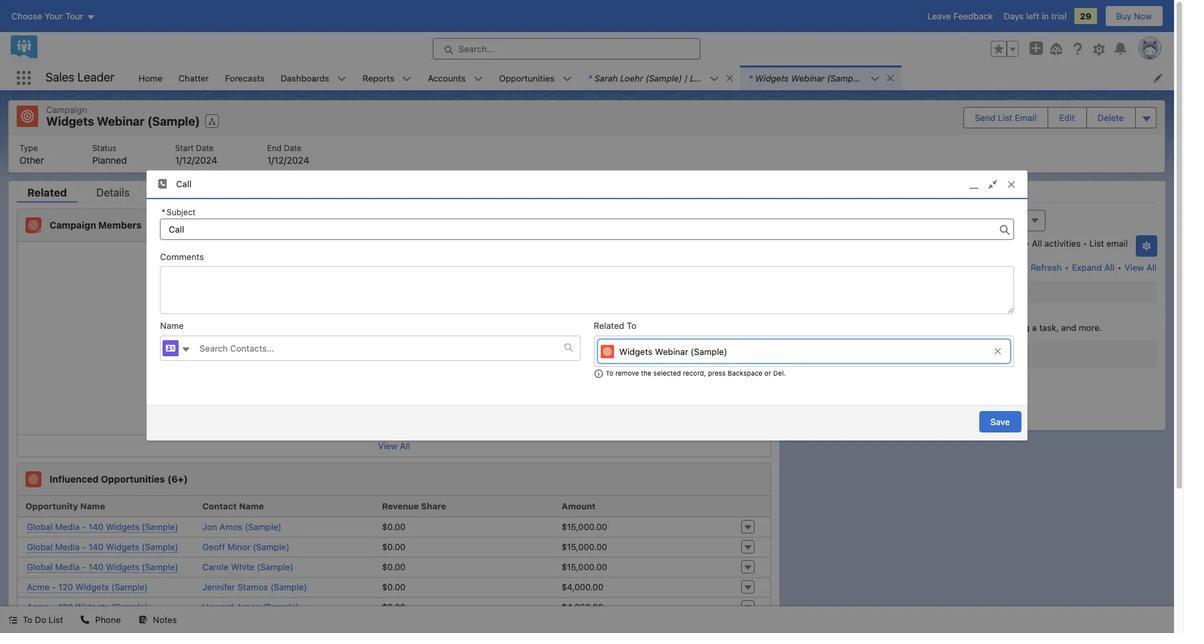 Task type: locate. For each thing, give the bounding box(es) containing it.
jon
[[203, 522, 217, 533]]

acme
[[27, 582, 50, 593], [27, 602, 50, 613], [27, 622, 50, 633]]

2 acme - 120 widgets (sample) link from the top
[[27, 602, 148, 614]]

end date 1/12/2024
[[267, 143, 310, 166]]

accounts
[[428, 73, 466, 83]]

1 vertical spatial widgets webinar (sample)
[[620, 347, 728, 358]]

list left email
[[1090, 238, 1105, 249]]

date inside end date 1/12/2024
[[284, 143, 302, 153]]

no activities to show. get started by sending an email, scheduling a task, and more.
[[853, 310, 1103, 333]]

(sample)
[[646, 73, 683, 83], [828, 73, 864, 83], [147, 114, 200, 129], [691, 347, 728, 358], [142, 522, 178, 533], [245, 522, 282, 533], [142, 542, 178, 553], [253, 542, 290, 553], [142, 562, 178, 573], [257, 562, 294, 573], [111, 582, 148, 593], [271, 582, 307, 593], [111, 602, 148, 613], [263, 602, 299, 613], [111, 622, 148, 633]]

0 vertical spatial opportunities
[[499, 73, 555, 83]]

1 horizontal spatial related
[[594, 321, 625, 332]]

expand
[[1073, 262, 1103, 273]]

edit
[[1060, 112, 1076, 123]]

all up revenue
[[400, 441, 410, 452]]

3 acme from the top
[[27, 622, 50, 633]]

1 vertical spatial acme
[[27, 602, 50, 613]]

0 horizontal spatial opportunities
[[101, 474, 165, 485]]

view down email
[[1125, 262, 1145, 273]]

refresh button
[[1031, 257, 1063, 278]]

list for leave feedback link
[[131, 66, 1175, 90]]

1 media from the top
[[55, 522, 80, 533]]

120
[[58, 582, 73, 593], [58, 602, 73, 613], [58, 622, 73, 633]]

jones
[[236, 602, 260, 613]]

revenue
[[382, 501, 419, 512]]

1 $4,000.00 from the top
[[562, 582, 604, 593]]

2 acme - 120 widgets (sample) from the top
[[27, 602, 148, 613]]

view all link up revenue
[[378, 441, 410, 452]]

1 vertical spatial activities
[[949, 310, 985, 320]]

to up "remove"
[[627, 321, 637, 332]]

to left "remove"
[[606, 370, 614, 378]]

0 horizontal spatial view
[[378, 441, 398, 452]]

1 horizontal spatial widgets webinar (sample)
[[620, 347, 728, 358]]

2 acme from the top
[[27, 602, 50, 613]]

amount
[[562, 501, 596, 512]]

leave feedback
[[928, 11, 994, 21]]

to left change
[[824, 349, 834, 360]]

1 acme from the top
[[27, 582, 50, 593]]

0 vertical spatial webinar
[[792, 73, 825, 83]]

stamos
[[238, 582, 268, 593]]

2 vertical spatial $15,000.00
[[562, 562, 608, 573]]

opportunity name element
[[17, 496, 197, 518]]

0 vertical spatial global media - 140 widgets (sample)
[[27, 522, 178, 533]]

2 horizontal spatial list
[[1090, 238, 1105, 249]]

3 120 from the top
[[58, 622, 73, 633]]

2 $0.00 from the top
[[382, 542, 406, 553]]

1 vertical spatial acme - 120 widgets (sample)
[[27, 602, 148, 613]]

opportunity name
[[25, 501, 105, 512]]

to change what's shown, try changing your filters. status
[[797, 340, 1158, 368]]

date right start
[[196, 143, 214, 153]]

howard jones (sample) link
[[203, 602, 299, 613]]

1 vertical spatial campaign
[[50, 219, 96, 231]]

opportunities inside opportunities link
[[499, 73, 555, 83]]

2 horizontal spatial *
[[749, 73, 753, 83]]

2 horizontal spatial name
[[239, 501, 264, 512]]

1 acme - 120 widgets (sample) from the top
[[27, 582, 148, 593]]

3 global media - 140 widgets (sample) link from the top
[[27, 562, 178, 573]]

1 vertical spatial webinar
[[97, 114, 145, 129]]

2 media from the top
[[55, 542, 80, 553]]

widgets webinar (sample) up status
[[46, 114, 200, 129]]

0 vertical spatial acme - 120 widgets (sample)
[[27, 582, 148, 593]]

acme - 120 widgets (sample) for howard
[[27, 602, 148, 613]]

1 vertical spatial 140
[[89, 542, 104, 553]]

date right end
[[284, 143, 302, 153]]

3 $15,000.00 from the top
[[562, 562, 608, 573]]

text default image inside to do list button
[[8, 616, 17, 625]]

all right expand
[[1105, 262, 1115, 273]]

to remove the selected record, press backspace or del.
[[606, 370, 786, 378]]

global media - 140 widgets (sample) link for jon
[[27, 522, 178, 533]]

carole
[[203, 562, 229, 573]]

left
[[1027, 11, 1040, 21]]

webinar
[[792, 73, 825, 83], [97, 114, 145, 129], [655, 347, 689, 358]]

loehr
[[621, 73, 644, 83]]

global media - 140 widgets (sample)
[[27, 522, 178, 533], [27, 542, 178, 553], [27, 562, 178, 573]]

1 $15,000.00 from the top
[[562, 522, 608, 533]]

call dialog
[[147, 171, 1028, 441]]

1 horizontal spatial list
[[999, 112, 1013, 123]]

0 vertical spatial acme
[[27, 582, 50, 593]]

global for jon amos (sample)
[[27, 522, 53, 533]]

to
[[627, 321, 637, 332], [824, 349, 834, 360], [606, 370, 614, 378], [23, 615, 32, 626]]

campaign for campaign
[[46, 104, 87, 115]]

0 vertical spatial acme - 120 widgets (sample) link
[[27, 582, 148, 593]]

0 horizontal spatial list
[[49, 615, 63, 626]]

a
[[1033, 323, 1038, 333]]

0 vertical spatial list
[[131, 66, 1175, 90]]

0 horizontal spatial activities
[[949, 310, 985, 320]]

2 vertical spatial global media - 140 widgets (sample)
[[27, 562, 178, 573]]

2 vertical spatial global media - 140 widgets (sample) link
[[27, 562, 178, 573]]

* inside call dialog
[[162, 207, 165, 217]]

1 vertical spatial global media - 140 widgets (sample) link
[[27, 542, 178, 553]]

0 horizontal spatial name
[[80, 501, 105, 512]]

delete
[[1098, 112, 1125, 123]]

media for carole white (sample)
[[55, 562, 80, 573]]

campaign down sales
[[46, 104, 87, 115]]

list right do
[[49, 615, 63, 626]]

1 global media - 140 widgets (sample) link from the top
[[27, 522, 178, 533]]

1 vertical spatial global
[[27, 542, 53, 553]]

forecasts link
[[217, 66, 273, 90]]

1 horizontal spatial *
[[588, 73, 592, 83]]

geoff minor (sample) link
[[203, 542, 290, 553]]

now
[[1135, 11, 1153, 21]]

related for related
[[27, 186, 67, 198]]

3 global from the top
[[27, 562, 53, 573]]

1 vertical spatial media
[[55, 542, 80, 553]]

buy
[[1117, 11, 1132, 21]]

name up jon amos (sample) link
[[239, 501, 264, 512]]

global media - 140 widgets (sample) link
[[27, 522, 178, 533], [27, 542, 178, 553], [27, 562, 178, 573]]

* for * subject
[[162, 207, 165, 217]]

1 vertical spatial 120
[[58, 602, 73, 613]]

name inside the 'opportunity name' element
[[80, 501, 105, 512]]

2 global media - 140 widgets (sample) link from the top
[[27, 542, 178, 553]]

0 horizontal spatial 1/12/2024
[[175, 154, 217, 166]]

filters: last 30 days • all activities • list email
[[942, 238, 1129, 249]]

2 date from the left
[[284, 143, 302, 153]]

* for * sarah loehr (sample) | lead
[[588, 73, 592, 83]]

view all link down email
[[1125, 257, 1158, 278]]

opportunities down search... button
[[499, 73, 555, 83]]

text default image inside call dialog
[[182, 346, 191, 355]]

list containing other
[[9, 135, 1165, 172]]

2 vertical spatial global
[[27, 562, 53, 573]]

30
[[992, 238, 1002, 249]]

days left in trial
[[1004, 11, 1067, 21]]

1 $0.00 from the top
[[382, 522, 406, 533]]

text default image inside list item
[[886, 73, 896, 83]]

0 horizontal spatial *
[[162, 207, 165, 217]]

1 vertical spatial related
[[594, 321, 625, 332]]

all right the days
[[1033, 238, 1043, 249]]

opportunities up the 'opportunity name' element
[[101, 474, 165, 485]]

•
[[1026, 238, 1030, 249], [1084, 238, 1088, 249], [1066, 262, 1070, 273], [1118, 262, 1122, 273]]

filters:
[[942, 238, 970, 249]]

2 1/12/2024 from the left
[[267, 154, 310, 166]]

text default image inside phone button
[[81, 616, 90, 625]]

1 vertical spatial global media - 140 widgets (sample)
[[27, 542, 178, 553]]

3 acme - 120 widgets (sample) link from the top
[[27, 622, 148, 634]]

campaign
[[46, 104, 87, 115], [50, 219, 96, 231]]

2 $4,000.00 from the top
[[562, 602, 604, 613]]

widgets webinar (sample)
[[46, 114, 200, 129], [620, 347, 728, 358]]

0 vertical spatial 140
[[89, 522, 104, 533]]

influenced
[[50, 474, 99, 485]]

text default image for notes
[[138, 616, 148, 625]]

comments
[[160, 252, 204, 262]]

2 horizontal spatial webinar
[[792, 73, 825, 83]]

accounts link
[[420, 66, 474, 90]]

3 140 from the top
[[89, 562, 104, 573]]

to
[[987, 310, 995, 320]]

1/12/2024 down end
[[267, 154, 310, 166]]

to inside status
[[824, 349, 834, 360]]

0 horizontal spatial date
[[196, 143, 214, 153]]

1 vertical spatial view
[[378, 441, 398, 452]]

list
[[999, 112, 1013, 123], [1090, 238, 1105, 249], [49, 615, 63, 626]]

$0.00 for carole white (sample)
[[382, 562, 406, 573]]

0 vertical spatial global media - 140 widgets (sample) link
[[27, 522, 178, 533]]

date for end date 1/12/2024
[[284, 143, 302, 153]]

1 vertical spatial list
[[1090, 238, 1105, 249]]

list containing home
[[131, 66, 1175, 90]]

$4,000.00 for jennifer stamos (sample)
[[562, 582, 604, 593]]

text default image
[[886, 73, 896, 83], [182, 346, 191, 355], [8, 616, 17, 625], [81, 616, 90, 625], [138, 616, 148, 625]]

global media - 140 widgets (sample) link for geoff
[[27, 542, 178, 553]]

list for home link
[[9, 135, 1165, 172]]

list
[[131, 66, 1175, 90], [9, 135, 1165, 172]]

1 1/12/2024 from the left
[[175, 154, 217, 166]]

1 list item from the left
[[580, 66, 741, 90]]

2 vertical spatial webinar
[[655, 347, 689, 358]]

0 vertical spatial global
[[27, 522, 53, 533]]

1 horizontal spatial view all link
[[1125, 257, 1158, 278]]

amount element
[[557, 496, 736, 518]]

2 global from the top
[[27, 542, 53, 553]]

list item
[[580, 66, 741, 90], [741, 66, 902, 90]]

text default image
[[726, 73, 735, 83], [564, 344, 573, 353], [805, 349, 816, 360], [594, 369, 603, 379]]

0 horizontal spatial webinar
[[97, 114, 145, 129]]

to for to remove the selected record, press backspace or del.
[[606, 370, 614, 378]]

view all link
[[1125, 257, 1158, 278], [378, 441, 410, 452]]

1 vertical spatial $15,000.00
[[562, 542, 608, 553]]

related
[[27, 186, 67, 198], [594, 321, 625, 332]]

1 horizontal spatial 1/12/2024
[[267, 154, 310, 166]]

1 horizontal spatial name
[[160, 321, 184, 332]]

view up revenue
[[378, 441, 398, 452]]

contact name
[[203, 501, 264, 512]]

media for jon amos (sample)
[[55, 522, 80, 533]]

leave feedback link
[[928, 11, 994, 21]]

0 vertical spatial related
[[27, 186, 67, 198]]

amos
[[220, 522, 243, 533]]

status planned
[[92, 143, 127, 166]]

0 vertical spatial view all link
[[1125, 257, 1158, 278]]

5 $0.00 from the top
[[382, 602, 406, 613]]

*
[[588, 73, 592, 83], [749, 73, 753, 83], [162, 207, 165, 217]]

0 horizontal spatial related
[[27, 186, 67, 198]]

2 vertical spatial acme - 120 widgets (sample) link
[[27, 622, 148, 634]]

1 vertical spatial opportunities
[[101, 474, 165, 485]]

1/12/2024 down start
[[175, 154, 217, 166]]

chatter link
[[171, 66, 217, 90]]

3 global media - 140 widgets (sample) from the top
[[27, 562, 178, 573]]

acme - 120 widgets (sample) link for jennifer
[[27, 582, 148, 593]]

* left the subject on the left top
[[162, 207, 165, 217]]

to left do
[[23, 615, 32, 626]]

text default image down comments text box
[[564, 344, 573, 353]]

name up the contacts image
[[160, 321, 184, 332]]

0 vertical spatial view
[[1125, 262, 1145, 273]]

1 vertical spatial list
[[9, 135, 1165, 172]]

1 horizontal spatial opportunities
[[499, 73, 555, 83]]

related inside call dialog
[[594, 321, 625, 332]]

2 140 from the top
[[89, 542, 104, 553]]

text default image left change
[[805, 349, 816, 360]]

activities up refresh
[[1045, 238, 1081, 249]]

global media - 140 widgets (sample) for jon
[[27, 522, 178, 533]]

140 for jon
[[89, 522, 104, 533]]

1 horizontal spatial activities
[[1045, 238, 1081, 249]]

list right send
[[999, 112, 1013, 123]]

activities up email,
[[949, 310, 985, 320]]

1 vertical spatial acme - 120 widgets (sample) link
[[27, 602, 148, 614]]

$15,000.00 for carole white (sample)
[[562, 562, 608, 573]]

4 $0.00 from the top
[[382, 582, 406, 593]]

• up expand
[[1084, 238, 1088, 249]]

* left sarah
[[588, 73, 592, 83]]

1 global from the top
[[27, 522, 53, 533]]

leader
[[78, 70, 115, 85]]

140
[[89, 522, 104, 533], [89, 542, 104, 553], [89, 562, 104, 573]]

2 vertical spatial list
[[49, 615, 63, 626]]

started
[[870, 323, 899, 333]]

name down influenced
[[80, 501, 105, 512]]

email
[[1016, 112, 1037, 123]]

* subject
[[162, 207, 196, 217]]

1 140 from the top
[[89, 522, 104, 533]]

0 vertical spatial $15,000.00
[[562, 522, 608, 533]]

howard
[[203, 602, 234, 613]]

to inside button
[[23, 615, 32, 626]]

2 vertical spatial acme - 120 widgets (sample)
[[27, 622, 148, 633]]

campaign down the related link
[[50, 219, 96, 231]]

1 horizontal spatial view
[[1125, 262, 1145, 273]]

1 vertical spatial $4,000.00
[[562, 602, 604, 613]]

text default image inside the notes button
[[138, 616, 148, 625]]

related down the 'other'
[[27, 186, 67, 198]]

delete button
[[1088, 108, 1135, 128]]

3 media from the top
[[55, 562, 80, 573]]

buy now button
[[1106, 5, 1164, 27]]

1 acme - 120 widgets (sample) link from the top
[[27, 582, 148, 593]]

global for geoff minor (sample)
[[27, 542, 53, 553]]

120 for howard jones (sample)
[[58, 602, 73, 613]]

opportunities link
[[491, 66, 563, 90]]

your
[[982, 349, 1000, 360]]

0 horizontal spatial widgets webinar (sample)
[[46, 114, 200, 129]]

webinar inside call dialog
[[655, 347, 689, 358]]

2 vertical spatial 120
[[58, 622, 73, 633]]

1 vertical spatial view all link
[[378, 441, 410, 452]]

press
[[709, 370, 726, 378]]

0 vertical spatial campaign
[[46, 104, 87, 115]]

buy now
[[1117, 11, 1153, 21]]

* right lead on the right top of the page
[[749, 73, 753, 83]]

1 date from the left
[[196, 143, 214, 153]]

date inside the start date 1/12/2024
[[196, 143, 214, 153]]

name inside contact name element
[[239, 501, 264, 512]]

or
[[765, 370, 772, 378]]

widgets webinar (sample) up the selected
[[620, 347, 728, 358]]

140 for geoff
[[89, 542, 104, 553]]

group
[[991, 41, 1020, 57]]

text default image for phone
[[81, 616, 90, 625]]

an
[[948, 323, 958, 333]]

save
[[991, 417, 1011, 428]]

2 vertical spatial media
[[55, 562, 80, 573]]

3 $0.00 from the top
[[382, 562, 406, 573]]

1 120 from the top
[[58, 582, 73, 593]]

list inside to do list button
[[49, 615, 63, 626]]

0 vertical spatial 120
[[58, 582, 73, 593]]

* for * widgets webinar (sample)
[[749, 73, 753, 83]]

related down comments text box
[[594, 321, 625, 332]]

2 120 from the top
[[58, 602, 73, 613]]

changing
[[942, 349, 979, 360]]

1/12/2024 for end date 1/12/2024
[[267, 154, 310, 166]]

1 horizontal spatial webinar
[[655, 347, 689, 358]]

contact name element
[[197, 496, 377, 518]]

call
[[176, 179, 192, 190]]

opportunities list item
[[491, 66, 580, 90]]

2 vertical spatial acme
[[27, 622, 50, 633]]

global media - 140 widgets (sample) for carole
[[27, 562, 178, 573]]

0 vertical spatial $4,000.00
[[562, 582, 604, 593]]

to change what's shown, try changing your filters.
[[824, 349, 1028, 360]]

2 $15,000.00 from the top
[[562, 542, 608, 553]]

0 vertical spatial list
[[999, 112, 1013, 123]]

2 global media - 140 widgets (sample) from the top
[[27, 542, 178, 553]]

acme - 120 widgets (sample) link for howard
[[27, 602, 148, 614]]

acme for jennifer stamos (sample)
[[27, 582, 50, 593]]

0 vertical spatial media
[[55, 522, 80, 533]]

jennifer
[[203, 582, 235, 593]]

dashboards
[[281, 73, 329, 83]]

jon amos (sample) link
[[203, 522, 282, 533]]

trial
[[1052, 11, 1067, 21]]

1 global media - 140 widgets (sample) from the top
[[27, 522, 178, 533]]

2 vertical spatial 140
[[89, 562, 104, 573]]

1 horizontal spatial date
[[284, 143, 302, 153]]

$15,000.00 for jon amos (sample)
[[562, 522, 608, 533]]



Task type: vqa. For each thing, say whether or not it's contained in the screenshot.
right ]
no



Task type: describe. For each thing, give the bounding box(es) containing it.
all right expand all button
[[1147, 262, 1157, 273]]

start date 1/12/2024
[[175, 143, 217, 166]]

dashboards list item
[[273, 66, 355, 90]]

members
[[98, 219, 142, 231]]

expand all button
[[1072, 257, 1116, 278]]

geoff
[[203, 542, 225, 553]]

send
[[976, 112, 996, 123]]

text default image for to do list
[[8, 616, 17, 625]]

view all
[[378, 441, 410, 452]]

send list email
[[976, 112, 1037, 123]]

notes
[[153, 615, 177, 626]]

sending
[[913, 323, 945, 333]]

related link
[[17, 186, 78, 203]]

name inside call dialog
[[160, 321, 184, 332]]

140 for carole
[[89, 562, 104, 573]]

related to
[[594, 321, 637, 332]]

text default image left "remove"
[[594, 369, 603, 379]]

by
[[901, 323, 911, 333]]

• left expand
[[1066, 262, 1070, 273]]

email,
[[960, 323, 984, 333]]

try
[[929, 349, 940, 360]]

$15,000.00 for geoff minor (sample)
[[562, 542, 608, 553]]

$4,000.00 for howard jones (sample)
[[562, 602, 604, 613]]

jon amos (sample)
[[203, 522, 282, 533]]

last
[[972, 238, 989, 249]]

reports list item
[[355, 66, 420, 90]]

(6+)
[[168, 474, 188, 485]]

campaign members
[[50, 219, 142, 231]]

widgets webinar (sample) inside 'widgets webinar (sample)' link
[[620, 347, 728, 358]]

search... button
[[433, 38, 701, 60]]

$0.00 for jon amos (sample)
[[382, 522, 406, 533]]

show.
[[998, 310, 1021, 320]]

chatter
[[179, 73, 209, 83]]

accounts list item
[[420, 66, 491, 90]]

phone button
[[73, 607, 129, 634]]

campaign members link
[[50, 219, 147, 231]]

3 acme - 120 widgets (sample) from the top
[[27, 622, 148, 633]]

widgets webinar (sample) link
[[597, 339, 1011, 364]]

what's
[[868, 349, 895, 360]]

120 for jennifer stamos (sample)
[[58, 582, 73, 593]]

selected
[[654, 370, 682, 378]]

do
[[35, 615, 46, 626]]

media for geoff minor (sample)
[[55, 542, 80, 553]]

type
[[19, 143, 38, 153]]

list inside send list email button
[[999, 112, 1013, 123]]

date for start date 1/12/2024
[[196, 143, 214, 153]]

edit button
[[1049, 108, 1086, 128]]

text default image right lead on the right top of the page
[[726, 73, 735, 83]]

sales
[[46, 70, 74, 85]]

revenue share element
[[377, 496, 557, 518]]

type other
[[19, 143, 44, 166]]

acme for howard jones (sample)
[[27, 602, 50, 613]]

call link
[[147, 171, 1028, 199]]

howard jones (sample)
[[203, 602, 299, 613]]

home
[[139, 73, 163, 83]]

0 vertical spatial widgets webinar (sample)
[[46, 114, 200, 129]]

widgets inside list item
[[756, 73, 789, 83]]

lead
[[690, 73, 710, 83]]

campaign for campaign members
[[50, 219, 96, 231]]

activities inside no activities to show. get started by sending an email, scheduling a task, and more.
[[949, 310, 985, 320]]

29
[[1081, 11, 1092, 21]]

to for to do list
[[23, 615, 32, 626]]

$0.00 for geoff minor (sample)
[[382, 542, 406, 553]]

scheduling
[[986, 323, 1030, 333]]

2 list item from the left
[[741, 66, 902, 90]]

days
[[1004, 11, 1024, 21]]

global for carole white (sample)
[[27, 562, 53, 573]]

|
[[685, 73, 688, 83]]

activity link
[[797, 186, 859, 203]]

start
[[175, 143, 194, 153]]

more.
[[1079, 323, 1103, 333]]

Comments text field
[[160, 267, 1015, 315]]

minor
[[228, 542, 251, 553]]

subject
[[167, 207, 196, 217]]

jennifer stamos (sample) link
[[203, 582, 307, 593]]

name for opportunity name
[[80, 501, 105, 512]]

* sarah loehr (sample) | lead
[[588, 73, 710, 83]]

white
[[231, 562, 255, 573]]

details
[[96, 186, 130, 198]]

activity
[[808, 186, 848, 198]]

acme - 120 widgets (sample) for jennifer
[[27, 582, 148, 593]]

filters.
[[1002, 349, 1028, 360]]

jennifer stamos (sample)
[[203, 582, 307, 593]]

forecasts
[[225, 73, 265, 83]]

to do list button
[[0, 607, 71, 634]]

revenue share
[[382, 501, 447, 512]]

• down email
[[1118, 262, 1122, 273]]

geoff minor (sample)
[[203, 542, 290, 553]]

0 vertical spatial activities
[[1045, 238, 1081, 249]]

* widgets webinar (sample)
[[749, 73, 864, 83]]

1/12/2024 for start date 1/12/2024
[[175, 154, 217, 166]]

contact
[[203, 501, 237, 512]]

global media - 140 widgets (sample) link for carole
[[27, 562, 178, 573]]

carole white (sample)
[[203, 562, 294, 573]]

reports link
[[355, 66, 403, 90]]

no
[[935, 310, 946, 320]]

related for related to
[[594, 321, 625, 332]]

• right the days
[[1026, 238, 1030, 249]]

global media - 140 widgets (sample) for geoff
[[27, 542, 178, 553]]

$0.00 for jennifer stamos (sample)
[[382, 582, 406, 593]]

leave
[[928, 11, 952, 21]]

to for to change what's shown, try changing your filters.
[[824, 349, 834, 360]]

notes button
[[130, 607, 185, 634]]

change
[[836, 349, 866, 360]]

refresh • expand all • view all
[[1031, 262, 1157, 273]]

(sample) inside call dialog
[[691, 347, 728, 358]]

dashboards link
[[273, 66, 337, 90]]

text default image inside "to change what's shown, try changing your filters." status
[[805, 349, 816, 360]]

contacts image
[[163, 341, 179, 357]]

other
[[19, 154, 44, 166]]

refresh
[[1031, 262, 1063, 273]]

name for contact name
[[239, 501, 264, 512]]

home link
[[131, 66, 171, 90]]

reports
[[363, 73, 395, 83]]

del.
[[774, 370, 786, 378]]

$0.00 for howard jones (sample)
[[382, 602, 406, 613]]

0 horizontal spatial view all link
[[378, 441, 410, 452]]

details link
[[86, 186, 140, 203]]

widgets inside call dialog
[[620, 347, 653, 358]]

remove
[[616, 370, 640, 378]]

status
[[92, 143, 116, 153]]

record,
[[683, 370, 707, 378]]



